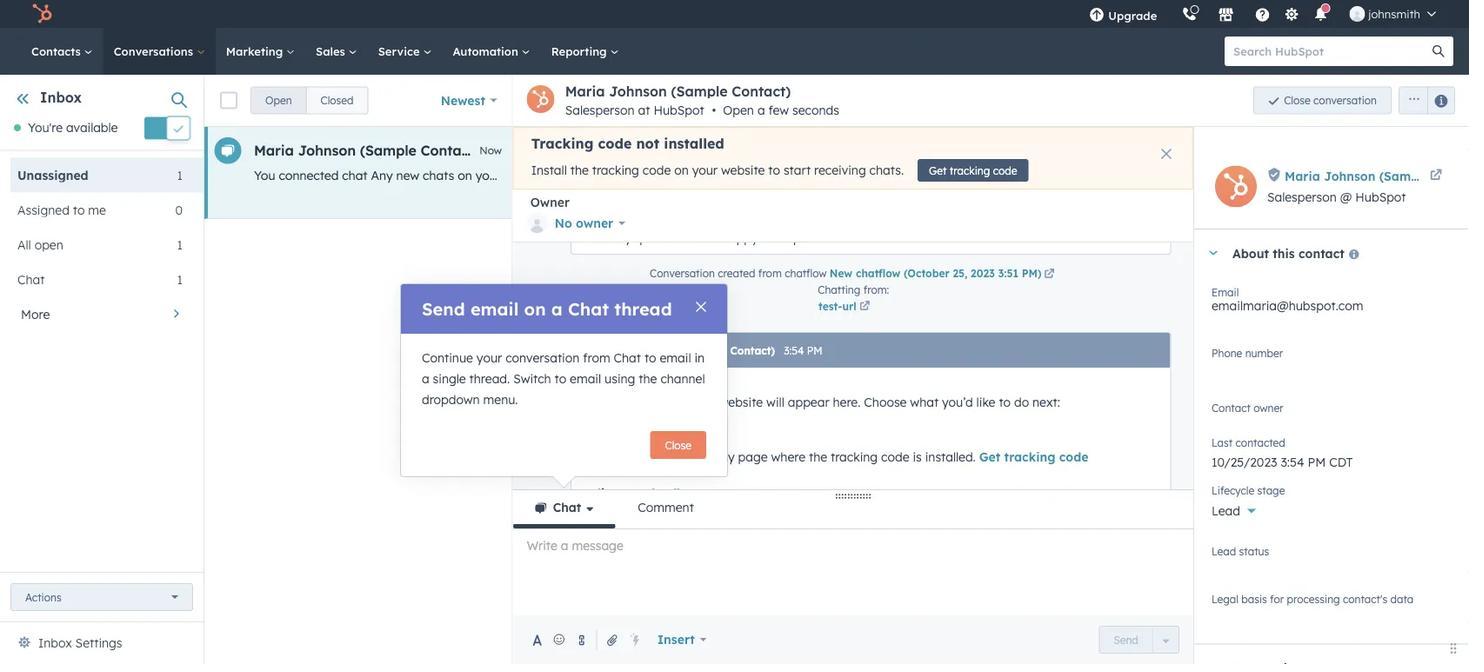 Task type: describe. For each thing, give the bounding box(es) containing it.
it
[[870, 168, 877, 183]]

caret image
[[1208, 251, 1219, 255]]

you connected chat 🎉 any new chats on your website will appear here. choose what you'd like to do next:
[[585, 376, 1060, 410]]

processing
[[1287, 593, 1340, 606]]

to inside tracking code not installed alert
[[769, 163, 780, 178]]

open
[[34, 237, 63, 252]]

next: inside row
[[818, 168, 846, 183]]

•
[[712, 103, 716, 118]]

continue
[[422, 351, 473, 366]]

comment button
[[616, 491, 716, 529]]

to right the switch
[[555, 372, 567, 387]]

close for close conversation
[[1284, 94, 1311, 107]]

website inside tracking code not installed alert
[[721, 163, 765, 178]]

1 horizontal spatial chatflow
[[785, 267, 826, 280]]

stage
[[1258, 484, 1285, 497]]

Closed button
[[306, 87, 368, 114]]

search button
[[1424, 37, 1454, 66]]

chat up more at top left
[[17, 272, 45, 287]]

hubspot link
[[21, 3, 65, 24]]

you for you connected chat 🎉 any new chats on your website will appear here. choose what you'd like to do next:
[[585, 376, 608, 392]]

installed.
[[925, 449, 976, 465]]

contact) for maria johnson (sample contact) 3:54 pm
[[730, 345, 775, 358]]

25,
[[953, 267, 967, 280]]

page inside row
[[1056, 168, 1086, 183]]

Phone number text field
[[1212, 344, 1452, 378]]

edit
[[585, 486, 609, 501]]

test inside row
[[947, 168, 968, 183]]

few
[[769, 103, 789, 118]]

3:54
[[784, 345, 804, 358]]

send group
[[1099, 626, 1180, 654]]

chatflow inside edit your chatflow manage your chat messaging and automation.
[[645, 486, 697, 501]]

send for send a test chat from any page where the tracking code is installed. get tracking code
[[585, 449, 614, 465]]

new
[[829, 267, 852, 280]]

@
[[1341, 190, 1352, 205]]

maria johnson (sample conta
[[1285, 168, 1469, 184]]

actions button
[[10, 584, 193, 612]]

tracking code not installed
[[531, 135, 725, 152]]

any inside live chat from maria johnson (sample contact) with context you connected chat
any new chats on your website will appear here. choose what you'd like to do next:

try it out 
send a test chat from any page where the tracking code is installed: https://app.hubs row
[[1031, 168, 1052, 183]]

johnsmith
[[1369, 7, 1421, 21]]

new inside live chat from maria johnson (sample contact) with context you connected chat
any new chats on your website will appear here. choose what you'd like to do next:

try it out 
send a test chat from any page where the tracking code is installed: https://app.hubs row
[[396, 168, 419, 183]]

data
[[1391, 593, 1414, 606]]

1 vertical spatial any
[[610, 230, 631, 245]]

pm)
[[1022, 267, 1041, 280]]

and
[[760, 504, 782, 519]]

no owner button for contact owner
[[1212, 398, 1452, 427]]

0
[[175, 202, 183, 217]]

your up manage
[[613, 486, 641, 501]]

appear inside row
[[573, 168, 615, 183]]

try
[[849, 168, 866, 183]]

legal basis for processing contact's data
[[1212, 593, 1414, 606]]

contacts link
[[21, 28, 103, 75]]

2 vertical spatial email
[[570, 372, 601, 387]]

channel
[[661, 372, 705, 387]]

what inside you connected chat 🎉 any new chats on your website will appear here. choose what you'd like to do next:
[[910, 395, 938, 410]]

contact
[[1299, 246, 1345, 261]]

test-
[[818, 300, 842, 313]]

on inside row
[[458, 168, 472, 183]]

the inside row
[[1127, 168, 1145, 183]]

upgrade image
[[1089, 8, 1105, 23]]

last contacted
[[1212, 436, 1286, 449]]

for
[[1270, 593, 1284, 606]]

thread.
[[469, 372, 510, 387]]

now
[[480, 144, 502, 157]]

chat up 'using'
[[614, 351, 641, 366]]

chat inside you connected chat 🎉 any new chats on your website will appear here. choose what you'd like to do next:
[[678, 376, 705, 392]]

0 horizontal spatial where
[[771, 449, 805, 465]]

test-url
[[818, 300, 856, 313]]

website inside you connected chat 🎉 any new chats on your website will appear here. choose what you'd like to do next:
[[719, 395, 763, 410]]

maria johnson (sample contact) now
[[254, 142, 502, 159]]

tracking code not installed alert
[[513, 127, 1194, 190]]

1 vertical spatial salesperson
[[1268, 190, 1337, 205]]

at
[[638, 103, 650, 118]]

to left help.
[[761, 230, 773, 245]]

inbox settings
[[38, 636, 122, 651]]

from inside row
[[1000, 168, 1028, 183]]

got
[[585, 230, 606, 245]]

a up continue your conversation from chat
[[551, 298, 563, 320]]

2 vertical spatial any
[[713, 449, 734, 465]]

last
[[1212, 436, 1233, 449]]

insert button
[[646, 623, 718, 658]]

1 vertical spatial conversation
[[506, 351, 580, 366]]

on inside tracking code not installed alert
[[674, 163, 689, 178]]

chats.
[[870, 163, 904, 178]]

using
[[605, 372, 635, 387]]

sales link
[[305, 28, 368, 75]]

where inside row
[[1089, 168, 1123, 183]]

Last contacted text field
[[1212, 446, 1452, 474]]

close button
[[650, 432, 706, 459]]

code inside button
[[993, 164, 1017, 177]]

owner
[[530, 195, 570, 210]]

get tracking code button
[[918, 159, 1029, 182]]

a inside the to email in a single thread. switch to email using the channel dropdown menu.
[[422, 372, 430, 387]]

number
[[1246, 347, 1283, 360]]

chat left thread
[[568, 298, 609, 320]]

lead status
[[1212, 545, 1270, 558]]

0 horizontal spatial page
[[738, 449, 767, 465]]

maria johnson (sample contact) salesperson at hubspot • open a few seconds
[[565, 83, 839, 118]]

to left "in"
[[645, 351, 656, 366]]

a up manage
[[618, 449, 625, 465]]

a inside row
[[936, 168, 943, 183]]

on up continue your conversation from chat
[[524, 298, 546, 320]]

dropdown
[[422, 392, 480, 408]]

notifications button
[[1306, 0, 1336, 28]]

lead for lead status
[[1212, 545, 1236, 558]]

your inside you connected chat 🎉 any new chats on your website will appear here. choose what you'd like to do next:
[[690, 395, 715, 410]]

your right manage
[[636, 504, 661, 519]]

you'd inside you connected chat 🎉 any new chats on your website will appear here. choose what you'd like to do next:
[[942, 395, 973, 410]]

tracking inside button
[[950, 164, 990, 177]]

get tracking code link
[[979, 449, 1088, 465]]

contact) for maria johnson (sample contact) now
[[421, 142, 480, 159]]

do inside you connected chat 🎉 any new chats on your website will appear here. choose what you'd like to do next:
[[1014, 395, 1029, 410]]

Search HubSpot search field
[[1225, 37, 1438, 66]]

get inside button
[[929, 164, 947, 177]]

out
[[881, 168, 900, 183]]

1 vertical spatial hubspot
[[1356, 190, 1406, 205]]

reporting link
[[541, 28, 629, 75]]

send inside live chat from maria johnson (sample contact) with context you connected chat
any new chats on your website will appear here. choose what you'd like to do next:

try it out 
send a test chat from any page where the tracking code is installed: https://app.hubs row
[[903, 168, 932, 183]]

inbox for inbox settings
[[38, 636, 72, 651]]

unassigned
[[17, 167, 88, 183]]

email for on
[[471, 298, 519, 320]]

chats inside you connected chat 🎉 any new chats on your website will appear here. choose what you'd like to do next:
[[637, 395, 669, 410]]

seconds
[[793, 103, 839, 118]]

here. inside you connected chat 🎉 any new chats on your website will appear here. choose what you'd like to do next:
[[833, 395, 860, 410]]

chat inside button
[[553, 500, 581, 515]]

(sample for maria johnson (sample contact) now
[[360, 142, 417, 159]]

url
[[842, 300, 856, 313]]

about this contact
[[1233, 246, 1345, 261]]

phone number
[[1212, 347, 1283, 360]]

no inside contact owner no owner
[[1212, 408, 1229, 423]]

Open button
[[251, 87, 307, 114]]

conta
[[1434, 168, 1469, 184]]

salesperson @ hubspot
[[1268, 190, 1406, 205]]

1 for all open
[[177, 237, 183, 252]]

salesperson inside maria johnson (sample contact) salesperson at hubspot • open a few seconds
[[565, 103, 635, 118]]

live chat from maria johnson (sample contact) with context you connected chat
any new chats on your website will appear here. choose what you'd like to do next:

try it out 
send a test chat from any page where the tracking code is installed: https://app.hubs row
[[204, 127, 1394, 219]]

appear inside you connected chat 🎉 any new chats on your website will appear here. choose what you'd like to do next:
[[788, 395, 829, 410]]

1 for chat
[[177, 272, 183, 287]]

lifecycle
[[1212, 484, 1255, 497]]

help.
[[776, 230, 803, 245]]

email emailmaria@hubspot.com
[[1212, 286, 1364, 314]]

close conversation button
[[1254, 87, 1392, 114]]

main content containing maria johnson (sample contact)
[[204, 75, 1469, 665]]

marketing
[[226, 44, 286, 58]]

conversation created from chatflow
[[650, 267, 829, 280]]

set
[[585, 614, 604, 629]]

your inside tracking code not installed alert
[[692, 163, 718, 178]]

owner up last contacted
[[1232, 408, 1267, 423]]

next: inside you connected chat 🎉 any new chats on your website will appear here. choose what you'd like to do next:
[[1032, 395, 1060, 410]]

email for in
[[660, 351, 691, 366]]

chat button
[[513, 491, 616, 529]]

no owner button for owner
[[527, 211, 626, 237]]

lead for lead
[[1212, 504, 1241, 519]]

test-url link
[[818, 298, 889, 315]]

inbox for inbox
[[40, 89, 82, 106]]

receiving
[[814, 163, 866, 178]]

more
[[21, 307, 50, 322]]

insert
[[657, 633, 695, 648]]

open inside maria johnson (sample contact) salesperson at hubspot • open a few seconds
[[723, 103, 754, 118]]

like inside you connected chat 🎉 any new chats on your website will appear here. choose what you'd like to do next:
[[976, 395, 995, 410]]

set up chat behaviour based on your team's availability.
[[585, 614, 911, 629]]

automation link
[[442, 28, 541, 75]]

connected for you connected chat any new chats on your website will appear here. choose what you'd like to do next:  try it out  send a test chat from any page where the tracking code is installed: https://app.hubs
[[279, 168, 339, 183]]

your up thread. on the left bottom of the page
[[477, 351, 502, 366]]

send for send email on a chat thread
[[422, 298, 465, 320]]

(sample for maria johnson (sample contact) salesperson at hubspot • open a few seconds
[[671, 83, 728, 100]]

assigned
[[17, 202, 70, 217]]

(october
[[904, 267, 949, 280]]



Task type: locate. For each thing, give the bounding box(es) containing it.
0 vertical spatial any
[[371, 168, 393, 183]]

on right based
[[754, 614, 769, 629]]

email
[[1212, 286, 1239, 299]]

send
[[903, 168, 932, 183], [422, 298, 465, 320], [585, 449, 614, 465], [1114, 634, 1139, 647]]

1 vertical spatial get
[[979, 449, 1000, 465]]

emailmaria@hubspot.com
[[1212, 298, 1364, 314]]

1 horizontal spatial is
[[1231, 168, 1240, 183]]

1 vertical spatial like
[[976, 395, 995, 410]]

any right got
[[610, 230, 631, 245]]

1 for unassigned
[[177, 167, 183, 183]]

1 horizontal spatial chats
[[637, 395, 669, 410]]

link opens in a new window image inside new chatflow (october 25, 2023 3:51 pm) link
[[1044, 269, 1055, 280]]

any right the get tracking code button
[[1031, 168, 1052, 183]]

open
[[265, 94, 292, 107], [723, 103, 754, 118]]

johnsmith button
[[1339, 0, 1447, 28]]

conversation inside button
[[1314, 94, 1377, 107]]

0 horizontal spatial salesperson
[[565, 103, 635, 118]]

(sample for maria johnson (sample conta
[[1380, 168, 1430, 184]]

any inside you connected chat 🎉 any new chats on your website will appear here. choose what you'd like to do next:
[[585, 395, 607, 410]]

chats down maria johnson (sample contact) now at the top of page
[[423, 168, 454, 183]]

1 vertical spatial inbox
[[38, 636, 72, 651]]

1 horizontal spatial no owner button
[[1212, 398, 1452, 427]]

0 horizontal spatial no
[[555, 216, 572, 231]]

2 horizontal spatial any
[[1031, 168, 1052, 183]]

hubspot down maria johnson (sample conta link
[[1356, 190, 1406, 205]]

to left start
[[769, 163, 780, 178]]

to inside row
[[785, 168, 796, 183]]

email up the channel at left
[[660, 351, 691, 366]]

0 vertical spatial you
[[254, 168, 275, 183]]

the inside the to email in a single thread. switch to email using the channel dropdown menu.
[[639, 372, 657, 387]]

0 horizontal spatial email
[[471, 298, 519, 320]]

owner for contact owner no owner
[[1254, 402, 1284, 415]]

to up get tracking code link at the right of the page
[[999, 395, 1011, 410]]

1 vertical spatial new
[[611, 395, 634, 410]]

0 horizontal spatial will
[[552, 168, 570, 183]]

here. down tracking code not installed
[[618, 168, 646, 183]]

no owner button up last contacted text box
[[1212, 398, 1452, 427]]

0 vertical spatial inbox
[[40, 89, 82, 106]]

thread
[[614, 298, 672, 320]]

calling icon image
[[1182, 7, 1197, 22]]

main content
[[204, 75, 1469, 665]]

group down sales
[[251, 87, 368, 114]]

any up edit your chatflow manage your chat messaging and automation.
[[713, 449, 734, 465]]

1 horizontal spatial choose
[[864, 395, 907, 410]]

you inside row
[[254, 168, 275, 183]]

start
[[784, 163, 811, 178]]

0 vertical spatial appear
[[573, 168, 615, 183]]

appear
[[573, 168, 615, 183], [788, 395, 829, 410]]

1 vertical spatial contact)
[[421, 142, 480, 159]]

maria up salesperson @ hubspot
[[1285, 168, 1321, 184]]

johnson inside row
[[298, 142, 356, 159]]

appear down the pm
[[788, 395, 829, 410]]

2 horizontal spatial chatflow
[[856, 267, 900, 280]]

the
[[570, 163, 589, 178], [1127, 168, 1145, 183], [639, 372, 657, 387], [809, 449, 827, 465]]

1 vertical spatial close
[[665, 439, 692, 452]]

from
[[1000, 168, 1028, 183], [758, 267, 782, 280], [583, 351, 610, 366], [682, 449, 710, 465]]

0 vertical spatial you'd
[[728, 168, 759, 183]]

search image
[[1433, 45, 1445, 57]]

1 vertical spatial here.
[[833, 395, 860, 410]]

choose inside row
[[650, 168, 692, 183]]

1 horizontal spatial appear
[[788, 395, 829, 410]]

a right out
[[936, 168, 943, 183]]

maria for maria johnson (sample contact) now
[[254, 142, 294, 159]]

availability.
[[843, 614, 907, 629]]

0 horizontal spatial chats
[[423, 168, 454, 183]]

will inside you connected chat 🎉 any new chats on your website will appear here. choose what you'd like to do next:
[[766, 395, 784, 410]]

0 vertical spatial salesperson
[[565, 103, 635, 118]]

here. up send a test chat from any page where the tracking code is installed. get tracking code
[[833, 395, 860, 410]]

upgrade
[[1109, 8, 1157, 23]]

website up owner
[[505, 168, 549, 183]]

chatflow left new
[[785, 267, 826, 280]]

link opens in a new window image
[[1044, 269, 1055, 280], [859, 299, 870, 315], [859, 302, 870, 312]]

maria up 'using'
[[603, 345, 633, 358]]

conversation up the switch
[[506, 351, 580, 366]]

johnson
[[609, 83, 667, 100], [298, 142, 356, 159], [1324, 168, 1376, 184], [636, 345, 681, 358]]

1 vertical spatial appear
[[788, 395, 829, 410]]

inbox settings link
[[38, 633, 122, 654]]

you right the switch
[[585, 376, 608, 392]]

created
[[718, 267, 755, 280]]

email up continue your conversation from chat
[[471, 298, 519, 320]]

no inside popup button
[[555, 216, 572, 231]]

like left start
[[762, 168, 781, 183]]

0 horizontal spatial choose
[[650, 168, 692, 183]]

owner inside popup button
[[576, 216, 614, 231]]

lead left status
[[1212, 545, 1236, 558]]

maria johnson (sample conta link
[[1285, 166, 1469, 187]]

(sample for maria johnson (sample contact) 3:54 pm
[[684, 345, 727, 358]]

0 vertical spatial page
[[1056, 168, 1086, 183]]

2 horizontal spatial email
[[660, 351, 691, 366]]

contact) inside row
[[421, 142, 480, 159]]

chatflow
[[785, 267, 826, 280], [856, 267, 900, 280], [645, 486, 697, 501]]

1 vertical spatial chats
[[637, 395, 669, 410]]

1 group from the left
[[251, 87, 368, 114]]

test right out
[[947, 168, 968, 183]]

this
[[1273, 246, 1295, 261]]

chatflow down close button
[[645, 486, 697, 501]]

choose up send a test chat from any page where the tracking code is installed. get tracking code
[[864, 395, 907, 410]]

questions?
[[634, 230, 696, 245]]

(sample up 🎉
[[684, 345, 727, 358]]

1 horizontal spatial page
[[1056, 168, 1086, 183]]

in
[[695, 351, 705, 366]]

johnson up at
[[609, 83, 667, 100]]

maria for maria johnson (sample conta
[[1285, 168, 1321, 184]]

you for you connected chat any new chats on your website will appear here. choose what you'd like to do next:  try it out  send a test chat from any page where the tracking code is installed: https://app.hubs
[[254, 168, 275, 183]]

to
[[769, 163, 780, 178], [785, 168, 796, 183], [73, 202, 85, 217], [761, 230, 773, 245], [645, 351, 656, 366], [555, 372, 567, 387], [999, 395, 1011, 410]]

conversations
[[114, 44, 196, 58]]

here. inside row
[[618, 168, 646, 183]]

0 vertical spatial like
[[762, 168, 781, 183]]

email left 'using'
[[570, 372, 601, 387]]

maria inside row
[[254, 142, 294, 159]]

to left the me
[[73, 202, 85, 217]]

you inside you connected chat 🎉 any new chats on your website will appear here. choose what you'd like to do next:
[[585, 376, 608, 392]]

0 vertical spatial is
[[1231, 168, 1240, 183]]

open down marketing link
[[265, 94, 292, 107]]

1 vertical spatial lead
[[1212, 545, 1236, 558]]

code inside row
[[1199, 168, 1227, 183]]

https://app.hubs
[[1297, 168, 1394, 183]]

any inside row
[[371, 168, 393, 183]]

contact) down newest
[[421, 142, 480, 159]]

what down the installed on the top left
[[696, 168, 724, 183]]

1 horizontal spatial connected
[[612, 376, 675, 392]]

johnson inside maria johnson (sample contact) salesperson at hubspot • open a few seconds
[[609, 83, 667, 100]]

new chatflow (october 25, 2023 3:51 pm) link
[[829, 267, 1057, 282]]

close for close
[[665, 439, 692, 452]]

comment
[[638, 500, 694, 515]]

tracking
[[531, 135, 594, 152]]

lead
[[1212, 504, 1241, 519], [1212, 545, 1236, 558]]

next: up get tracking code link at the right of the page
[[1032, 395, 1060, 410]]

on inside you connected chat 🎉 any new chats on your website will appear here. choose what you'd like to do next:
[[672, 395, 686, 410]]

a inside maria johnson (sample contact) salesperson at hubspot • open a few seconds
[[758, 103, 765, 118]]

close image for tracking code not installed
[[1161, 149, 1172, 159]]

you
[[254, 168, 275, 183], [585, 376, 608, 392]]

is left installed:
[[1231, 168, 1240, 183]]

salesperson down installed:
[[1268, 190, 1337, 205]]

switch
[[513, 372, 551, 387]]

a left single
[[422, 372, 430, 387]]

single
[[433, 372, 466, 387]]

service link
[[368, 28, 442, 75]]

0 horizontal spatial you'd
[[728, 168, 759, 183]]

all
[[17, 237, 31, 252]]

settings link
[[1281, 5, 1303, 23]]

1 vertical spatial do
[[1014, 395, 1029, 410]]

no
[[555, 216, 572, 231], [1212, 408, 1229, 423]]

1 horizontal spatial you'd
[[942, 395, 973, 410]]

chatflow up from:
[[856, 267, 900, 280]]

2 group from the left
[[1392, 87, 1456, 114]]

0 vertical spatial chats
[[423, 168, 454, 183]]

settings
[[75, 636, 122, 651]]

close image
[[1161, 149, 1172, 159], [696, 302, 706, 312]]

johnson down closed button
[[298, 142, 356, 159]]

0 vertical spatial connected
[[279, 168, 339, 183]]

salesperson up tracking code not installed
[[565, 103, 635, 118]]

0 horizontal spatial is
[[913, 449, 922, 465]]

1 vertical spatial email
[[660, 351, 691, 366]]

a
[[758, 103, 765, 118], [936, 168, 943, 183], [551, 298, 563, 320], [422, 372, 430, 387], [618, 449, 625, 465]]

1 horizontal spatial what
[[910, 395, 938, 410]]

like inside live chat from maria johnson (sample contact) with context you connected chat
any new chats on your website will appear here. choose what you'd like to do next:

try it out 
send a test chat from any page where the tracking code is installed: https://app.hubs row
[[762, 168, 781, 183]]

from:
[[863, 284, 889, 297]]

newest
[[441, 93, 485, 108]]

(sample left conta
[[1380, 168, 1430, 184]]

hubspot
[[654, 103, 704, 118], [1356, 190, 1406, 205]]

get
[[929, 164, 947, 177], [979, 449, 1000, 465]]

chats inside live chat from maria johnson (sample contact) with context you connected chat
any new chats on your website will appear here. choose what you'd like to do next:

try it out 
send a test chat from any page where the tracking code is installed: https://app.hubs row
[[423, 168, 454, 183]]

chat inside edit your chatflow manage your chat messaging and automation.
[[665, 504, 690, 519]]

owner
[[576, 216, 614, 231], [1254, 402, 1284, 415], [1232, 408, 1267, 423]]

no owner button down owner
[[527, 211, 626, 237]]

will down 3:54
[[766, 395, 784, 410]]

1 vertical spatial test
[[628, 449, 650, 465]]

phone
[[1212, 347, 1243, 360]]

you'd up 'installed.'
[[942, 395, 973, 410]]

owner for no owner
[[576, 216, 614, 231]]

got any questions? i'm happy to help.
[[585, 230, 803, 245]]

0 vertical spatial what
[[696, 168, 724, 183]]

menu.
[[483, 392, 518, 408]]

no down owner
[[555, 216, 572, 231]]

marketplaces button
[[1208, 0, 1244, 28]]

to inside you connected chat 🎉 any new chats on your website will appear here. choose what you'd like to do next:
[[999, 395, 1011, 410]]

notifications image
[[1313, 8, 1329, 23]]

new chatflow (october 25, 2023 3:51 pm)
[[829, 267, 1041, 280]]

menu containing johnsmith
[[1077, 0, 1449, 28]]

connected for you connected chat 🎉 any new chats on your website will appear here. choose what you'd like to do next:
[[612, 376, 675, 392]]

next: left try
[[818, 168, 846, 183]]

1 horizontal spatial close image
[[1161, 149, 1172, 159]]

choose inside you connected chat 🎉 any new chats on your website will appear here. choose what you'd like to do next:
[[864, 395, 907, 410]]

on down newest popup button
[[458, 168, 472, 183]]

get right 'installed.'
[[979, 449, 1000, 465]]

on down the installed on the top left
[[674, 163, 689, 178]]

install the tracking code on your website to start receiving chats.
[[531, 163, 904, 178]]

you'd left start
[[728, 168, 759, 183]]

installed
[[664, 135, 725, 152]]

1 horizontal spatial any
[[713, 449, 734, 465]]

0 vertical spatial conversation
[[1314, 94, 1377, 107]]

your down 🎉
[[690, 395, 715, 410]]

0 horizontal spatial new
[[396, 168, 419, 183]]

is left 'installed.'
[[913, 449, 922, 465]]

any down 'using'
[[585, 395, 607, 410]]

1 horizontal spatial new
[[611, 395, 634, 410]]

0 vertical spatial new
[[396, 168, 419, 183]]

owner left questions?
[[576, 216, 614, 231]]

john smith image
[[1350, 6, 1365, 22]]

0 horizontal spatial hubspot
[[654, 103, 704, 118]]

menu
[[1077, 0, 1449, 28]]

contact) for maria johnson (sample contact) salesperson at hubspot • open a few seconds
[[732, 83, 791, 100]]

0 vertical spatial any
[[1031, 168, 1052, 183]]

0 vertical spatial hubspot
[[654, 103, 704, 118]]

(sample inside maria johnson (sample contact) salesperson at hubspot • open a few seconds
[[671, 83, 728, 100]]

settings image
[[1284, 7, 1300, 23]]

contact) inside maria johnson (sample contact) salesperson at hubspot • open a few seconds
[[732, 83, 791, 100]]

2 1 from the top
[[177, 237, 183, 252]]

any
[[1031, 168, 1052, 183], [610, 230, 631, 245], [713, 449, 734, 465]]

1 horizontal spatial you
[[585, 376, 608, 392]]

(sample inside row
[[360, 142, 417, 159]]

new inside you connected chat 🎉 any new chats on your website will appear here. choose what you'd like to do next:
[[611, 395, 634, 410]]

will
[[552, 168, 570, 183], [766, 395, 784, 410]]

what inside row
[[696, 168, 724, 183]]

1 vertical spatial any
[[585, 395, 607, 410]]

where
[[1089, 168, 1123, 183], [771, 449, 805, 465]]

0 vertical spatial choose
[[650, 168, 692, 183]]

you connected chat any new chats on your website will appear here. choose what you'd like to do next:  try it out  send a test chat from any page where the tracking code is installed: https://app.hubs
[[254, 168, 1394, 183]]

your
[[692, 163, 718, 178], [476, 168, 501, 183], [477, 351, 502, 366], [690, 395, 715, 410], [613, 486, 641, 501], [636, 504, 661, 519], [772, 614, 798, 629]]

1 horizontal spatial open
[[723, 103, 754, 118]]

1 vertical spatial where
[[771, 449, 805, 465]]

your left team's
[[772, 614, 798, 629]]

inbox up you're available
[[40, 89, 82, 106]]

get right out
[[929, 164, 947, 177]]

send inside send 'button'
[[1114, 634, 1139, 647]]

test left close button
[[628, 449, 650, 465]]

johnson for maria johnson (sample contact) 3:54 pm
[[636, 345, 681, 358]]

chatting
[[818, 284, 860, 297]]

open inside button
[[265, 94, 292, 107]]

1 vertical spatial connected
[[612, 376, 675, 392]]

lead down lifecycle
[[1212, 504, 1241, 519]]

contact) left 3:54
[[730, 345, 775, 358]]

1 horizontal spatial do
[[1014, 395, 1029, 410]]

group containing open
[[251, 87, 368, 114]]

close up comment
[[665, 439, 692, 452]]

inbox left settings
[[38, 636, 72, 651]]

conversation
[[1314, 94, 1377, 107], [506, 351, 580, 366]]

johnson for maria johnson (sample conta
[[1324, 168, 1376, 184]]

your down the installed on the top left
[[692, 163, 718, 178]]

you're available image
[[14, 125, 21, 132]]

0 vertical spatial contact)
[[732, 83, 791, 100]]

tracking inside row
[[1148, 168, 1196, 183]]

connected inside you connected chat 🎉 any new chats on your website will appear here. choose what you'd like to do next:
[[612, 376, 675, 392]]

0 horizontal spatial next:
[[818, 168, 846, 183]]

lead inside "popup button"
[[1212, 504, 1241, 519]]

0 vertical spatial test
[[947, 168, 968, 183]]

conversation
[[650, 267, 715, 280]]

3:51
[[998, 267, 1018, 280]]

0 horizontal spatial like
[[762, 168, 781, 183]]

1 horizontal spatial no
[[1212, 408, 1229, 423]]

reporting
[[551, 44, 610, 58]]

1 vertical spatial next:
[[1032, 395, 1060, 410]]

1 1 from the top
[[177, 167, 183, 183]]

manage
[[585, 504, 632, 519]]

chat left edit
[[553, 500, 581, 515]]

any down maria johnson (sample contact) now at the top of page
[[371, 168, 393, 183]]

service
[[378, 44, 423, 58]]

maria down reporting link
[[565, 83, 605, 100]]

you down "open" button
[[254, 168, 275, 183]]

1 horizontal spatial next:
[[1032, 395, 1060, 410]]

available
[[66, 120, 118, 135]]

1 lead from the top
[[1212, 504, 1241, 519]]

next:
[[818, 168, 846, 183], [1032, 395, 1060, 410]]

the inside tracking code not installed alert
[[570, 163, 589, 178]]

1 horizontal spatial get
[[979, 449, 1000, 465]]

send for send
[[1114, 634, 1139, 647]]

0 horizontal spatial no owner button
[[527, 211, 626, 237]]

2023
[[971, 267, 995, 280]]

1 horizontal spatial like
[[976, 395, 995, 410]]

0 vertical spatial no
[[555, 216, 572, 231]]

help button
[[1248, 0, 1277, 28]]

(sample down closed button
[[360, 142, 417, 159]]

is
[[1231, 168, 1240, 183], [913, 449, 922, 465]]

0 vertical spatial email
[[471, 298, 519, 320]]

do inside row
[[800, 168, 815, 183]]

0 vertical spatial close
[[1284, 94, 1311, 107]]

maria for maria johnson (sample contact) salesperson at hubspot • open a few seconds
[[565, 83, 605, 100]]

pm
[[807, 345, 822, 358]]

link opens in a new window image
[[1044, 267, 1055, 282]]

1 horizontal spatial close
[[1284, 94, 1311, 107]]

hubspot right at
[[654, 103, 704, 118]]

on down the channel at left
[[672, 395, 686, 410]]

website down 🎉
[[719, 395, 763, 410]]

a left few
[[758, 103, 765, 118]]

maria down "open" button
[[254, 142, 294, 159]]

1 vertical spatial no owner button
[[1212, 398, 1452, 427]]

your down now
[[476, 168, 501, 183]]

0 horizontal spatial test
[[628, 449, 650, 465]]

happy
[[722, 230, 758, 245]]

about this contact button
[[1195, 230, 1452, 277]]

new down 'using'
[[611, 395, 634, 410]]

1 horizontal spatial where
[[1089, 168, 1123, 183]]

newest button
[[430, 83, 509, 118]]

1 vertical spatial choose
[[864, 395, 907, 410]]

1 vertical spatial you'd
[[942, 395, 973, 410]]

johnson for maria johnson (sample contact) salesperson at hubspot • open a few seconds
[[609, 83, 667, 100]]

lead button
[[1212, 494, 1452, 523]]

close image for send email on a
[[696, 302, 706, 312]]

(sample up •
[[671, 83, 728, 100]]

contact
[[1212, 402, 1251, 415]]

hubspot inside maria johnson (sample contact) salesperson at hubspot • open a few seconds
[[654, 103, 704, 118]]

0 vertical spatial here.
[[618, 168, 646, 183]]

connected down maria johnson (sample contact) now at the top of page
[[279, 168, 339, 183]]

your inside row
[[476, 168, 501, 183]]

website inside row
[[505, 168, 549, 183]]

0 horizontal spatial appear
[[573, 168, 615, 183]]

new
[[396, 168, 419, 183], [611, 395, 634, 410]]

send a test chat from any page where the tracking code is installed. get tracking code
[[585, 449, 1088, 465]]

will inside live chat from maria johnson (sample contact) with context you connected chat
any new chats on your website will appear here. choose what you'd like to do next:

try it out 
send a test chat from any page where the tracking code is installed: https://app.hubs row
[[552, 168, 570, 183]]

is inside row
[[1231, 168, 1240, 183]]

1 horizontal spatial salesperson
[[1268, 190, 1337, 205]]

conversation down search hubspot search field
[[1314, 94, 1377, 107]]

appear down tracking
[[573, 168, 615, 183]]

0 horizontal spatial open
[[265, 94, 292, 107]]

0 horizontal spatial conversation
[[506, 351, 580, 366]]

1 vertical spatial page
[[738, 449, 767, 465]]

connected inside row
[[279, 168, 339, 183]]

0 horizontal spatial close image
[[696, 302, 706, 312]]

2 vertical spatial contact)
[[730, 345, 775, 358]]

to email in a single thread. switch to email using the channel dropdown menu.
[[422, 351, 705, 408]]

owner up contacted
[[1254, 402, 1284, 415]]

johnson for maria johnson (sample contact) now
[[298, 142, 356, 159]]

1 horizontal spatial group
[[1392, 87, 1456, 114]]

close image inside tracking code not installed alert
[[1161, 149, 1172, 159]]

1 vertical spatial no
[[1212, 408, 1229, 423]]

connected up close button
[[612, 376, 675, 392]]

0 horizontal spatial group
[[251, 87, 368, 114]]

2 vertical spatial 1
[[177, 272, 183, 287]]

hubspot image
[[31, 3, 52, 24]]

contact) up few
[[732, 83, 791, 100]]

me
[[88, 202, 106, 217]]

new down maria johnson (sample contact) now at the top of page
[[396, 168, 419, 183]]

install
[[531, 163, 567, 178]]

chatflow inside new chatflow (october 25, 2023 3:51 pm) link
[[856, 267, 900, 280]]

basis
[[1242, 593, 1267, 606]]

chatting from:
[[818, 284, 889, 297]]

marketplaces image
[[1218, 8, 1234, 23]]

here.
[[618, 168, 646, 183], [833, 395, 860, 410]]

you'd inside row
[[728, 168, 759, 183]]

3 1 from the top
[[177, 272, 183, 287]]

any
[[371, 168, 393, 183], [585, 395, 607, 410]]

maria inside maria johnson (sample contact) salesperson at hubspot • open a few seconds
[[565, 83, 605, 100]]

1 horizontal spatial any
[[585, 395, 607, 410]]

will up owner
[[552, 168, 570, 183]]

help image
[[1255, 8, 1271, 23]]

johnson up the channel at left
[[636, 345, 681, 358]]

close down search hubspot search field
[[1284, 94, 1311, 107]]

1 horizontal spatial will
[[766, 395, 784, 410]]

group
[[251, 87, 368, 114], [1392, 87, 1456, 114]]

website left start
[[721, 163, 765, 178]]

2 lead from the top
[[1212, 545, 1236, 558]]

maria for maria johnson (sample contact) 3:54 pm
[[603, 345, 633, 358]]

1 horizontal spatial test
[[947, 168, 968, 183]]



Task type: vqa. For each thing, say whether or not it's contained in the screenshot.
Upgrade
yes



